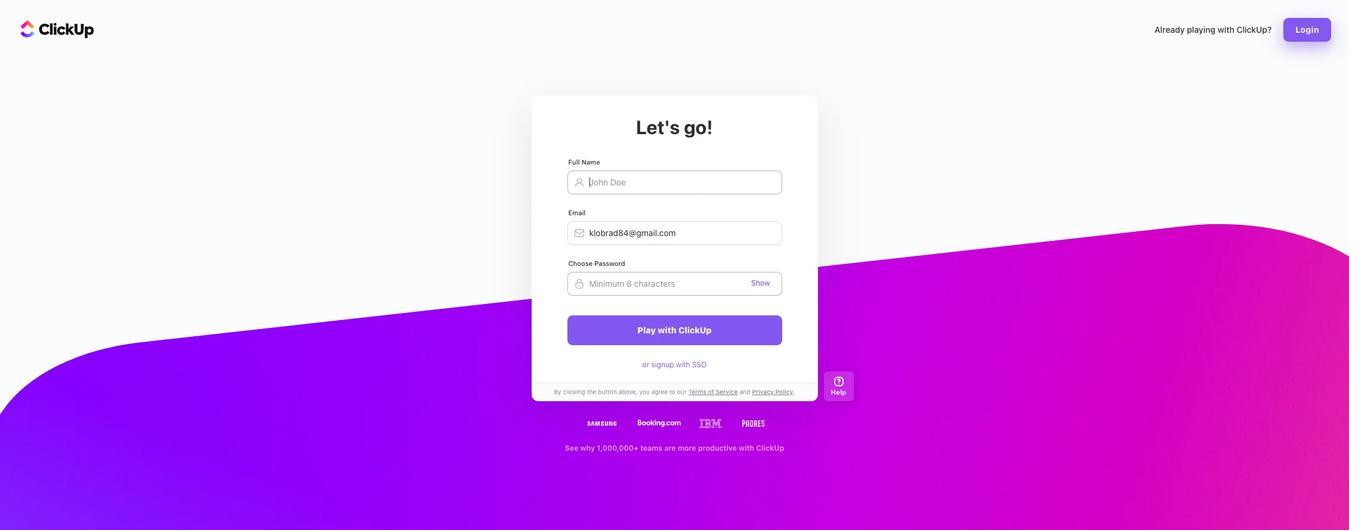 Task type: locate. For each thing, give the bounding box(es) containing it.
1 horizontal spatial clickup
[[757, 444, 785, 453]]

clickup up sso
[[679, 325, 712, 335]]

1,000,000+
[[597, 444, 639, 453]]

or signup with sso link
[[643, 360, 707, 370]]

or
[[643, 360, 650, 369]]

password
[[595, 259, 626, 267]]

play
[[638, 325, 656, 335]]

let's
[[636, 116, 680, 138]]

with inside or signup with sso link
[[676, 360, 690, 369]]

service
[[716, 389, 738, 396]]

clickup inside button
[[679, 325, 712, 335]]

with right productive
[[739, 444, 755, 453]]

the
[[587, 389, 597, 396]]

0 horizontal spatial clickup
[[679, 325, 712, 335]]

signup
[[652, 360, 674, 369]]

are
[[665, 444, 676, 453]]

0 vertical spatial clickup
[[679, 325, 712, 335]]

choose password
[[569, 259, 626, 267]]

email
[[569, 209, 586, 216]]

teams
[[641, 444, 663, 453]]

you
[[640, 389, 650, 396]]

1 vertical spatial clickup
[[757, 444, 785, 453]]

name
[[582, 158, 600, 166]]

by
[[554, 389, 562, 396]]

with right play
[[658, 325, 677, 335]]

with left sso
[[676, 360, 690, 369]]

login link
[[1284, 18, 1332, 42]]

why
[[581, 444, 595, 453]]

with
[[1218, 24, 1235, 35], [658, 325, 677, 335], [676, 360, 690, 369], [739, 444, 755, 453]]

see why 1,000,000+ teams are more productive with clickup
[[565, 444, 785, 453]]

agree
[[652, 389, 668, 396]]

let's go!
[[636, 116, 713, 138]]

clickup
[[679, 325, 712, 335], [757, 444, 785, 453]]

see
[[565, 444, 579, 453]]

.
[[794, 389, 795, 396]]

terms of service link
[[687, 388, 740, 397]]

clickup right productive
[[757, 444, 785, 453]]

more
[[678, 444, 697, 453]]

help
[[831, 389, 847, 396]]



Task type: describe. For each thing, give the bounding box(es) containing it.
already
[[1155, 24, 1185, 35]]

to
[[670, 389, 676, 396]]

play with clickup
[[638, 325, 712, 335]]

with right playing
[[1218, 24, 1235, 35]]

privacy policy link
[[751, 388, 794, 397]]

of
[[708, 389, 714, 396]]

above,
[[619, 389, 638, 396]]

playing
[[1188, 24, 1216, 35]]

play with clickup button
[[567, 316, 782, 345]]

sign up element
[[567, 158, 782, 345]]

show link
[[752, 278, 770, 287]]

sso
[[692, 360, 707, 369]]

productive
[[698, 444, 737, 453]]

privacy
[[752, 389, 774, 396]]

terms
[[689, 389, 707, 396]]

help link
[[824, 372, 854, 401]]

show
[[752, 278, 770, 287]]

our
[[677, 389, 687, 396]]

policy
[[776, 389, 794, 396]]

button
[[598, 389, 617, 396]]

login
[[1296, 24, 1320, 35]]

with inside play with clickup button
[[658, 325, 677, 335]]

Email email field
[[567, 221, 782, 245]]

and
[[740, 389, 751, 396]]

go!
[[684, 116, 713, 138]]

full name
[[569, 158, 600, 166]]

full
[[569, 158, 580, 166]]

or signup with sso
[[643, 360, 707, 369]]

clickup?
[[1237, 24, 1272, 35]]

by clicking the button above, you agree to our terms of service and privacy policy .
[[554, 389, 795, 396]]

clickup - home image
[[20, 20, 94, 38]]

Choose Password password field
[[567, 272, 782, 296]]

clicking
[[563, 389, 585, 396]]

choose
[[569, 259, 593, 267]]

already playing with clickup?
[[1155, 24, 1272, 35]]



Task type: vqa. For each thing, say whether or not it's contained in the screenshot.
"more"
yes



